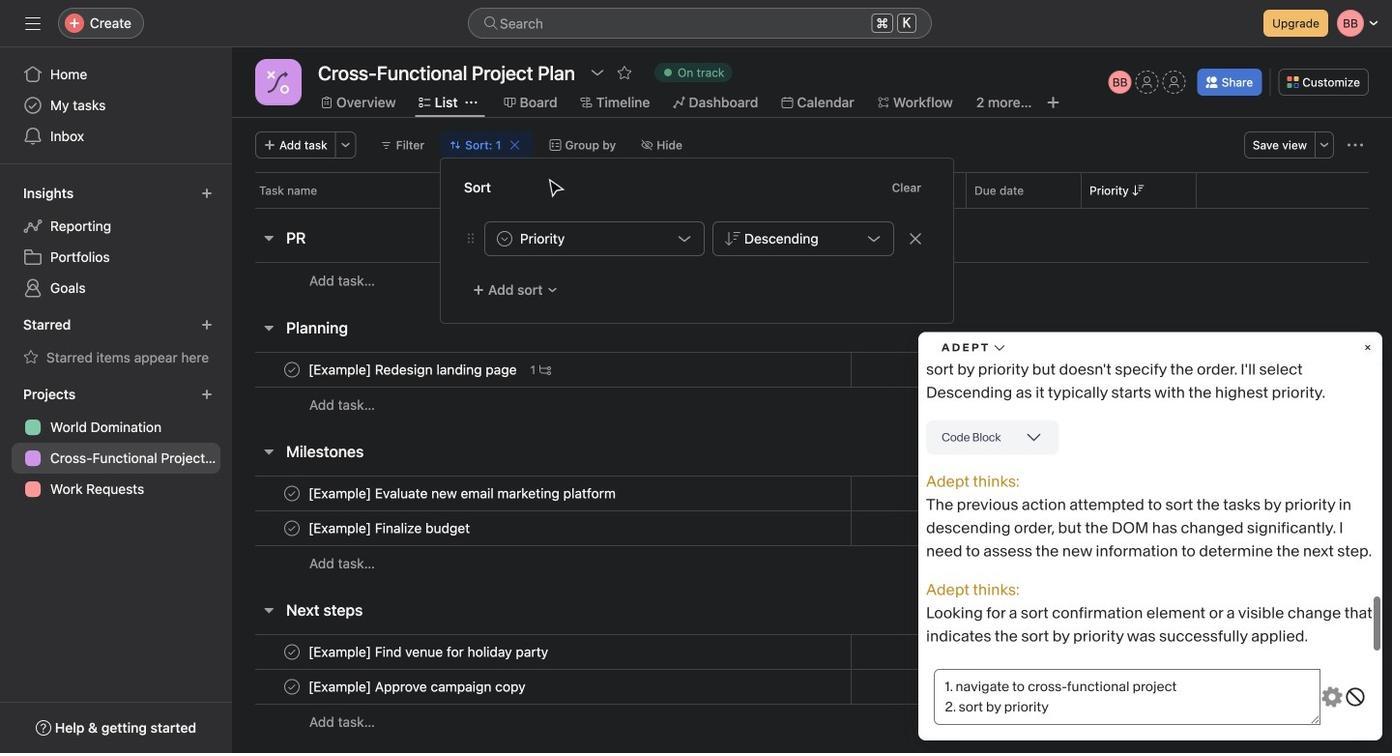 Task type: vqa. For each thing, say whether or not it's contained in the screenshot.
[Example] Redesign landing page cell
yes



Task type: describe. For each thing, give the bounding box(es) containing it.
add to starred image
[[617, 65, 632, 80]]

[example] evaluate new email marketing platform cell
[[232, 476, 851, 512]]

new insights image
[[201, 188, 213, 199]]

mark complete image for header milestones tree grid
[[280, 482, 304, 505]]

global element
[[0, 47, 232, 163]]

mark complete checkbox for [example] finalize budget cell
[[280, 517, 304, 540]]

more actions image
[[340, 139, 352, 151]]

new project or portfolio image
[[201, 389, 213, 400]]

header next steps tree grid
[[232, 634, 1393, 740]]

mark complete checkbox inside [example] approve campaign copy cell
[[280, 675, 304, 699]]

more options image
[[1319, 139, 1331, 151]]

2 collapse task list for this group image from the top
[[261, 602, 277, 618]]

[example] finalize budget cell
[[232, 511, 851, 546]]

task name text field for mark complete option within [example] approve campaign copy cell
[[305, 677, 532, 697]]

insights element
[[0, 176, 232, 308]]

clear image
[[509, 139, 521, 151]]

collapse task list for this group image for mark complete option inside [example] redesign landing page cell
[[261, 320, 277, 336]]

[example] approve campaign copy cell
[[232, 669, 851, 705]]

manage project members image
[[1109, 71, 1132, 94]]

Search tasks, projects, and more text field
[[468, 8, 932, 39]]

header milestones tree grid
[[232, 476, 1393, 581]]



Task type: locate. For each thing, give the bounding box(es) containing it.
starred element
[[0, 308, 232, 377]]

mark complete checkbox inside [example] finalize budget cell
[[280, 517, 304, 540]]

line_and_symbols image
[[267, 71, 290, 94]]

1 vertical spatial collapse task list for this group image
[[261, 602, 277, 618]]

None field
[[468, 8, 932, 39]]

task name text field inside [example] finalize budget cell
[[305, 519, 476, 538]]

mark complete checkbox inside [example] redesign landing page cell
[[280, 358, 304, 382]]

1 vertical spatial collapse task list for this group image
[[261, 444, 277, 459]]

task name text field for mark complete checkbox within the [example] finalize budget cell
[[305, 519, 476, 538]]

Task name text field
[[305, 484, 622, 503]]

mark complete image inside [example] approve campaign copy cell
[[280, 675, 304, 699]]

2 mark complete checkbox from the top
[[280, 517, 304, 540]]

task name text field inside [example] redesign landing page cell
[[305, 360, 523, 380]]

Task name text field
[[305, 360, 523, 380], [305, 519, 476, 538], [305, 643, 554, 662], [305, 677, 532, 697]]

more actions image
[[1348, 137, 1364, 153]]

2 vertical spatial mark complete image
[[280, 517, 304, 540]]

task name text field inside [example] find venue for holiday party cell
[[305, 643, 554, 662]]

2 collapse task list for this group image from the top
[[261, 444, 277, 459]]

collapse task list for this group image for mark complete checkbox inside [example] evaluate new email marketing platform cell
[[261, 444, 277, 459]]

1 vertical spatial mark complete image
[[280, 675, 304, 699]]

2 mark complete image from the top
[[280, 482, 304, 505]]

add items to starred image
[[201, 319, 213, 331]]

1 vertical spatial mark complete image
[[280, 482, 304, 505]]

mark complete image for header planning tree grid
[[280, 358, 304, 382]]

1 vertical spatial mark complete checkbox
[[280, 517, 304, 540]]

projects element
[[0, 377, 232, 509]]

add tab image
[[1046, 95, 1061, 110]]

[example] redesign landing page cell
[[232, 352, 851, 388]]

task name text field for mark complete option inside [example] redesign landing page cell
[[305, 360, 523, 380]]

0 vertical spatial collapse task list for this group image
[[261, 320, 277, 336]]

tab actions image
[[466, 97, 477, 108]]

mark complete checkbox for header next steps tree grid
[[280, 641, 304, 664]]

mark complete image
[[280, 641, 304, 664], [280, 675, 304, 699]]

1 mark complete checkbox from the top
[[280, 358, 304, 382]]

1 collapse task list for this group image from the top
[[261, 230, 277, 246]]

collapse task list for this group image
[[261, 320, 277, 336], [261, 444, 277, 459]]

0 vertical spatial mark complete image
[[280, 358, 304, 382]]

[example] find venue for holiday party cell
[[232, 634, 851, 670]]

mark complete checkbox for header planning tree grid
[[280, 358, 304, 382]]

Mark complete checkbox
[[280, 358, 304, 382], [280, 641, 304, 664], [280, 675, 304, 699]]

2 vertical spatial mark complete checkbox
[[280, 675, 304, 699]]

hide sidebar image
[[25, 15, 41, 31]]

task name text field for mark complete option in the [example] find venue for holiday party cell
[[305, 643, 554, 662]]

2 task name text field from the top
[[305, 519, 476, 538]]

3 mark complete checkbox from the top
[[280, 675, 304, 699]]

1 mark complete checkbox from the top
[[280, 482, 304, 505]]

mark complete image inside [example] finalize budget cell
[[280, 517, 304, 540]]

show options image
[[590, 65, 605, 80]]

mark complete image
[[280, 358, 304, 382], [280, 482, 304, 505], [280, 517, 304, 540]]

1 vertical spatial mark complete checkbox
[[280, 641, 304, 664]]

1 mark complete image from the top
[[280, 641, 304, 664]]

0 vertical spatial collapse task list for this group image
[[261, 230, 277, 246]]

mark complete image inside [example] evaluate new email marketing platform cell
[[280, 482, 304, 505]]

1 task name text field from the top
[[305, 360, 523, 380]]

Mark complete checkbox
[[280, 482, 304, 505], [280, 517, 304, 540]]

3 mark complete image from the top
[[280, 517, 304, 540]]

mark complete checkbox for [example] evaluate new email marketing platform cell
[[280, 482, 304, 505]]

1 subtask image
[[540, 364, 551, 376]]

task name text field inside [example] approve campaign copy cell
[[305, 677, 532, 697]]

0 vertical spatial mark complete checkbox
[[280, 358, 304, 382]]

mark complete image inside [example] find venue for holiday party cell
[[280, 641, 304, 664]]

3 task name text field from the top
[[305, 643, 554, 662]]

2 mark complete checkbox from the top
[[280, 641, 304, 664]]

2 mark complete image from the top
[[280, 675, 304, 699]]

mark complete image for task name text box in [example] approve campaign copy cell
[[280, 675, 304, 699]]

4 task name text field from the top
[[305, 677, 532, 697]]

1 mark complete image from the top
[[280, 358, 304, 382]]

0 vertical spatial mark complete image
[[280, 641, 304, 664]]

mark complete checkbox inside [example] evaluate new email marketing platform cell
[[280, 482, 304, 505]]

row
[[232, 172, 1393, 208], [255, 207, 1369, 209], [232, 262, 1393, 299], [232, 352, 1393, 388], [232, 387, 1393, 423], [232, 476, 1393, 512], [232, 511, 1393, 546], [232, 545, 1393, 581], [232, 634, 1393, 670], [232, 669, 1393, 705], [232, 704, 1393, 740]]

mark complete checkbox inside [example] find venue for holiday party cell
[[280, 641, 304, 664]]

header planning tree grid
[[232, 352, 1393, 423]]

collapse task list for this group image
[[261, 230, 277, 246], [261, 602, 277, 618]]

0 vertical spatial mark complete checkbox
[[280, 482, 304, 505]]

None text field
[[313, 55, 580, 90]]

mark complete image for task name text box in [example] find venue for holiday party cell
[[280, 641, 304, 664]]

1 collapse task list for this group image from the top
[[261, 320, 277, 336]]



